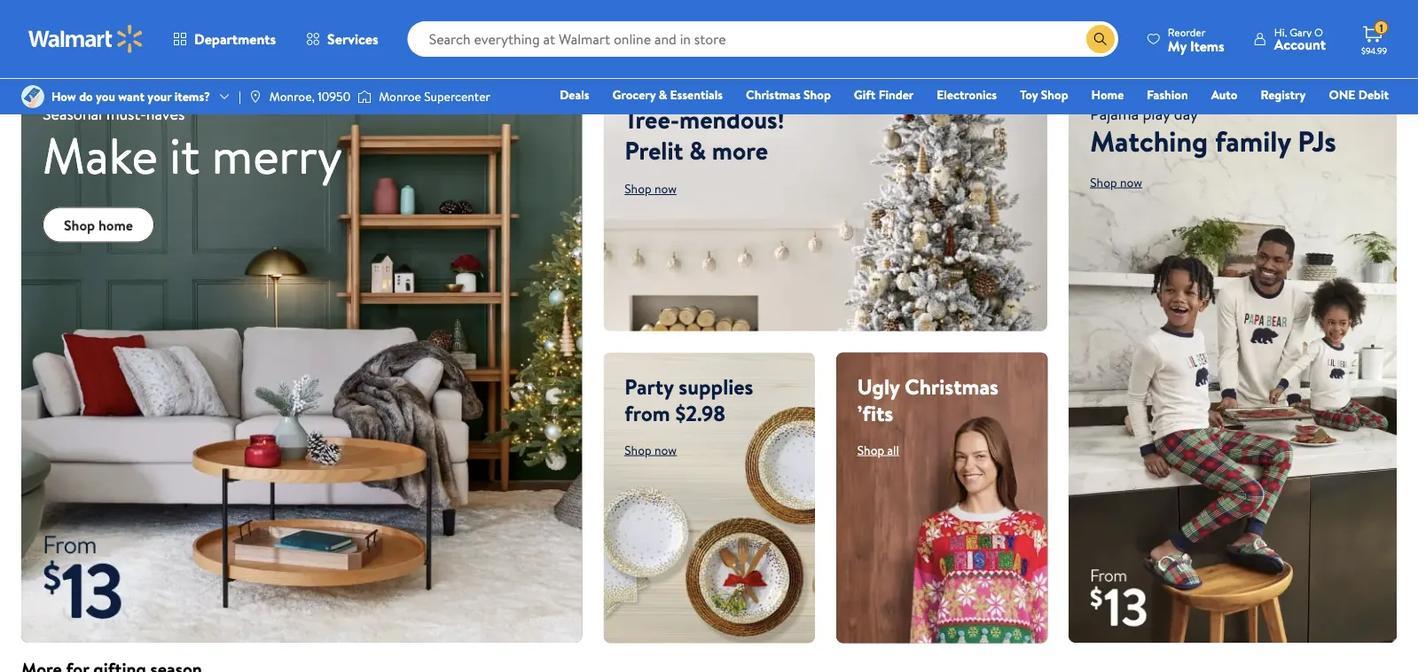 Task type: describe. For each thing, give the bounding box(es) containing it.
family
[[1215, 121, 1291, 161]]

gift finder
[[854, 86, 914, 103]]

matching
[[1090, 121, 1208, 161]]

party supplies from $2.98
[[625, 372, 754, 429]]

you
[[96, 88, 115, 105]]

now down matching
[[1120, 173, 1143, 191]]

product group
[[251, 0, 452, 54]]

shop right toy
[[1041, 86, 1069, 103]]

my
[[1168, 36, 1187, 55]]

shop for ugly christmas 'fits
[[858, 442, 885, 459]]

fashion link
[[1139, 85, 1196, 104]]

christmas shop
[[746, 86, 831, 103]]

one
[[1329, 86, 1356, 103]]

pjs
[[1298, 121, 1337, 161]]

fashion
[[1147, 86, 1188, 103]]

electronics
[[937, 86, 997, 103]]

toy
[[1020, 86, 1038, 103]]

want
[[118, 88, 145, 105]]

prelit
[[625, 133, 683, 168]]

shop now link for make it merry
[[625, 180, 677, 197]]

matching family pjs
[[1090, 121, 1337, 161]]

 image for monroe, 10950
[[248, 90, 262, 104]]

monroe, 10950
[[270, 88, 351, 105]]

how do you want your items?
[[51, 88, 210, 105]]

walmart image
[[28, 25, 144, 53]]

Search search field
[[408, 21, 1119, 57]]

christmas shop link
[[738, 85, 839, 104]]

how
[[51, 88, 76, 105]]

auto
[[1212, 86, 1238, 103]]

shop now link down matching
[[1090, 173, 1143, 191]]

tree-mendous! prelit & more
[[625, 102, 785, 168]]

supplies
[[679, 372, 754, 402]]

home
[[1092, 86, 1124, 103]]

account
[[1275, 35, 1326, 54]]

auto link
[[1204, 85, 1246, 104]]

home link
[[1084, 85, 1132, 104]]

& inside tree-mendous! prelit & more
[[689, 133, 706, 168]]

now for merry
[[655, 180, 677, 197]]

now for prelit
[[655, 442, 677, 459]]

items?
[[174, 88, 210, 105]]

shop for make it merry
[[64, 215, 95, 235]]

$94.99
[[1362, 44, 1388, 56]]

ugly christmas 'fits
[[858, 372, 999, 429]]

$2.98
[[675, 399, 726, 429]]

0 vertical spatial &
[[659, 86, 667, 103]]

registry link
[[1253, 85, 1314, 104]]

your
[[148, 88, 172, 105]]

|
[[239, 88, 241, 105]]

more
[[712, 133, 768, 168]]

shop now for make it merry
[[625, 180, 677, 197]]

shop now for tree-mendous! prelit & more
[[625, 442, 677, 459]]

'fits
[[858, 399, 894, 429]]

toy shop link
[[1012, 85, 1077, 104]]

services button
[[291, 18, 394, 60]]

o
[[1315, 24, 1323, 39]]

do
[[79, 88, 93, 105]]

supercenter
[[424, 88, 490, 105]]

it
[[170, 120, 200, 189]]

all
[[888, 442, 899, 459]]

walmart+ link
[[1328, 110, 1397, 129]]

shop for tree-mendous! prelit & more
[[625, 180, 652, 197]]

registry
[[1261, 86, 1306, 103]]



Task type: locate. For each thing, give the bounding box(es) containing it.
1
[[1380, 20, 1384, 35]]

10950
[[318, 88, 351, 105]]

services
[[327, 29, 378, 49]]

shop down from
[[625, 442, 652, 459]]

deals link
[[552, 85, 598, 104]]

gift finder link
[[846, 85, 922, 104]]

hi, gary o account
[[1275, 24, 1326, 54]]

walmart+
[[1336, 111, 1389, 128]]

make
[[43, 120, 158, 189]]

1 horizontal spatial &
[[689, 133, 706, 168]]

one debit walmart+
[[1329, 86, 1389, 128]]

now
[[1120, 173, 1143, 191], [655, 180, 677, 197], [655, 442, 677, 459]]

make it merry
[[43, 120, 342, 189]]

shop now down from
[[625, 442, 677, 459]]

shop all
[[858, 442, 899, 459]]

0 vertical spatial christmas
[[746, 86, 801, 103]]

christmas down 'walmart site-wide' search box
[[746, 86, 801, 103]]

monroe,
[[270, 88, 315, 105]]

shop for party supplies from $2.98
[[625, 442, 652, 459]]

monroe
[[379, 88, 421, 105]]

0 horizontal spatial christmas
[[746, 86, 801, 103]]

now down from
[[655, 442, 677, 459]]

 image for how do you want your items?
[[21, 85, 44, 108]]

from
[[625, 399, 670, 429]]

shop now link down prelit
[[625, 180, 677, 197]]

party
[[625, 372, 674, 402]]

items
[[1190, 36, 1225, 55]]

 image right "|"
[[248, 90, 262, 104]]

1 horizontal spatial christmas
[[905, 372, 999, 402]]

1 vertical spatial &
[[689, 133, 706, 168]]

shop for matching family pjs
[[1090, 173, 1117, 191]]

christmas right ugly
[[905, 372, 999, 402]]

reorder
[[1168, 24, 1206, 39]]

shop
[[804, 86, 831, 103], [1041, 86, 1069, 103], [1090, 173, 1117, 191], [625, 180, 652, 197], [64, 215, 95, 235], [625, 442, 652, 459], [858, 442, 885, 459]]

tree-
[[625, 102, 680, 137]]

shop left home
[[64, 215, 95, 235]]

shop left all
[[858, 442, 885, 459]]

gary
[[1290, 24, 1312, 39]]

christmas
[[746, 86, 801, 103], [905, 372, 999, 402]]

mendous!
[[680, 102, 785, 137]]

Walmart Site-Wide search field
[[408, 21, 1119, 57]]

& right grocery on the left
[[659, 86, 667, 103]]

gift
[[854, 86, 876, 103]]

&
[[659, 86, 667, 103], [689, 133, 706, 168]]

grocery & essentials link
[[605, 85, 731, 104]]

options
[[491, 3, 534, 21]]

0 horizontal spatial &
[[659, 86, 667, 103]]

home
[[98, 215, 133, 235]]

options link
[[476, 0, 548, 26]]

debit
[[1359, 86, 1389, 103]]

shop now link down from
[[625, 442, 677, 459]]

now down prelit
[[655, 180, 677, 197]]

shop left gift on the top right
[[804, 86, 831, 103]]

grocery
[[613, 86, 656, 103]]

 image
[[21, 85, 44, 108], [248, 90, 262, 104]]

grocery & essentials
[[613, 86, 723, 103]]

search icon image
[[1094, 32, 1108, 46]]

shop all link
[[858, 442, 899, 459]]

shop now link for tree-mendous! prelit & more
[[625, 442, 677, 459]]

shop now
[[1090, 173, 1143, 191], [625, 180, 677, 197], [625, 442, 677, 459]]

 image
[[358, 88, 372, 106]]

monroe supercenter
[[379, 88, 490, 105]]

ugly
[[858, 372, 900, 402]]

christmas inside 'ugly christmas 'fits'
[[905, 372, 999, 402]]

merry
[[212, 120, 342, 189]]

toy shop
[[1020, 86, 1069, 103]]

hi,
[[1275, 24, 1287, 39]]

shop now link
[[1090, 173, 1143, 191], [625, 180, 677, 197], [625, 442, 677, 459]]

0 horizontal spatial  image
[[21, 85, 44, 108]]

departments
[[194, 29, 276, 49]]

1 vertical spatial christmas
[[905, 372, 999, 402]]

departments button
[[158, 18, 291, 60]]

reorder my items
[[1168, 24, 1225, 55]]

one debit link
[[1321, 85, 1397, 104]]

shop now down prelit
[[625, 180, 677, 197]]

finder
[[879, 86, 914, 103]]

shop down matching
[[1090, 173, 1117, 191]]

1 horizontal spatial  image
[[248, 90, 262, 104]]

essentials
[[670, 86, 723, 103]]

shop down prelit
[[625, 180, 652, 197]]

& left the more
[[689, 133, 706, 168]]

 image left how at the top of page
[[21, 85, 44, 108]]

electronics link
[[929, 85, 1005, 104]]

shop home
[[64, 215, 133, 235]]

shop now down matching
[[1090, 173, 1143, 191]]

shop home link
[[43, 207, 154, 243]]

deals
[[560, 86, 590, 103]]



Task type: vqa. For each thing, say whether or not it's contained in the screenshot.
Toy Shop on the right of page
yes



